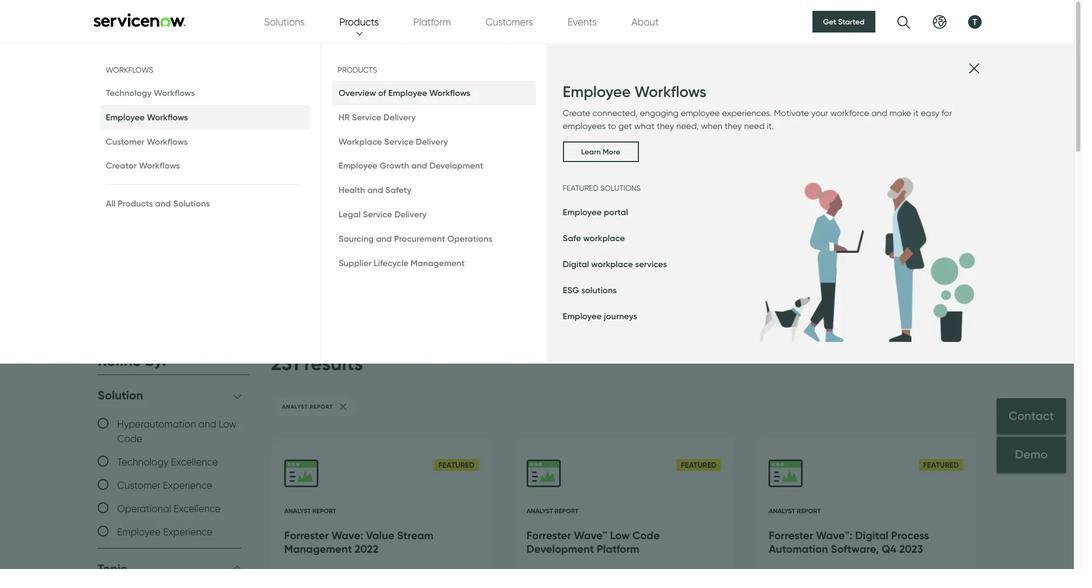 Task type: locate. For each thing, give the bounding box(es) containing it.
engaging
[[640, 108, 679, 119]]

1 vertical spatial technology
[[117, 457, 169, 468]]

forrester for forrester wave™: digital process automation software, q4 2023
[[769, 529, 814, 543]]

an
[[371, 152, 389, 171], [623, 152, 641, 171]]

delivery down overview of employee workflows
[[384, 112, 416, 123]]

0 vertical spatial experience
[[163, 480, 212, 492]]

and
[[872, 108, 888, 119], [412, 160, 428, 171], [368, 185, 383, 196], [155, 198, 171, 209], [376, 233, 392, 244], [199, 419, 216, 430]]

products
[[340, 16, 379, 27], [338, 66, 377, 74], [118, 198, 153, 209]]

and right growth
[[412, 160, 428, 171]]

workflows
[[106, 66, 153, 74], [635, 83, 707, 101], [154, 87, 195, 98], [430, 87, 471, 98], [147, 112, 188, 123], [147, 136, 188, 147], [139, 160, 180, 171]]

center
[[155, 77, 194, 90]]

1 horizontal spatial solutions
[[264, 16, 305, 27]]

service right hr
[[352, 112, 382, 123]]

report for wave™:
[[797, 508, 821, 516]]

analyst report up wave:
[[284, 508, 336, 516]]

employee journeys
[[563, 311, 638, 322]]

code for forrester wave™ low code development platform
[[633, 529, 660, 543]]

learn
[[582, 147, 601, 157]]

solutions button
[[264, 14, 305, 29]]

excellence
[[171, 457, 218, 468], [174, 503, 221, 515]]

0 horizontal spatial you
[[161, 152, 186, 171]]

by:
[[145, 351, 166, 370]]

events
[[568, 16, 597, 27]]

motivate
[[775, 108, 810, 119]]

2 horizontal spatial analyst
[[769, 508, 796, 516]]

2 horizontal spatial analyst report
[[769, 508, 821, 516]]

featured
[[439, 461, 475, 471], [681, 461, 717, 471], [924, 461, 960, 471]]

whether you are new to servicenow or an experienced developer, we have an option for you
[[98, 152, 741, 171]]

2 report from the left
[[555, 508, 579, 516]]

create
[[563, 108, 591, 119]]

code inside "hyperautomation and low code"
[[117, 433, 142, 445]]

an right more
[[623, 152, 641, 171]]

technology up 'customer experience'
[[117, 457, 169, 468]]

what
[[635, 121, 655, 132]]

workplace down employee portal link
[[584, 233, 625, 244]]

employee workflows link
[[100, 105, 310, 130]]

solutions up portal
[[601, 184, 641, 193]]

2 featured from the left
[[681, 461, 717, 471]]

to left get
[[608, 121, 617, 132]]

experience up operational excellence
[[163, 480, 212, 492]]

safe
[[563, 233, 581, 244]]

1 vertical spatial solutions
[[173, 198, 210, 209]]

technology workflows
[[106, 87, 195, 98]]

2 experience from the top
[[163, 527, 213, 538]]

development platform
[[527, 543, 640, 556]]

code for hyperautomation and low code
[[117, 433, 142, 445]]

1 vertical spatial management
[[284, 543, 352, 556]]

and left 'make'
[[872, 108, 888, 119]]

featured for forrester wave™ low code development platform
[[681, 461, 717, 471]]

option
[[644, 152, 690, 171]]

of
[[378, 87, 386, 98]]

1 horizontal spatial low
[[610, 529, 630, 543]]

1 horizontal spatial report
[[555, 508, 579, 516]]

1 horizontal spatial they
[[725, 121, 743, 132]]

management left 2022
[[284, 543, 352, 556]]

code
[[117, 433, 142, 445], [633, 529, 660, 543]]

1 horizontal spatial for
[[942, 108, 953, 119]]

servicenow image
[[92, 13, 187, 27]]

operational excellence
[[117, 503, 221, 515]]

report up wave™
[[555, 508, 579, 516]]

0 vertical spatial customer
[[106, 136, 145, 147]]

low inside "hyperautomation and low code"
[[219, 419, 237, 430]]

analyst report up automation
[[769, 508, 821, 516]]

more
[[603, 147, 621, 157]]

technology for technology workflows
[[106, 87, 152, 98]]

forrester inside the forrester wave™: digital process automation software, q4 2023
[[769, 529, 814, 543]]

analyst report for wave™
[[527, 508, 579, 516]]

1 horizontal spatial to
[[608, 121, 617, 132]]

safety
[[386, 185, 412, 196]]

workplace
[[339, 136, 382, 147]]

workflows up "resource"
[[106, 66, 153, 74]]

1 vertical spatial experience
[[163, 527, 213, 538]]

0 vertical spatial all
[[106, 198, 116, 209]]

and down creator workflows
[[155, 198, 171, 209]]

an right "or"
[[371, 152, 389, 171]]

1 experience from the top
[[163, 480, 212, 492]]

delivery for workplace service delivery
[[416, 136, 448, 147]]

1 horizontal spatial code
[[633, 529, 660, 543]]

1 horizontal spatial you
[[716, 152, 741, 171]]

0 vertical spatial code
[[117, 433, 142, 445]]

delivery up sourcing and procurement operations
[[395, 209, 427, 220]]

workplace for digital
[[592, 259, 633, 270]]

and right hyperautomation
[[199, 419, 216, 430]]

they down experiences.
[[725, 121, 743, 132]]

creator workflows link
[[100, 154, 310, 178]]

1 horizontal spatial forrester
[[527, 529, 571, 543]]

2 analyst report from the left
[[527, 508, 579, 516]]

resource center
[[98, 77, 194, 90]]

it.
[[767, 121, 774, 132]]

0 vertical spatial products
[[340, 16, 379, 27]]

2 horizontal spatial featured
[[924, 461, 960, 471]]

workplace
[[584, 233, 625, 244], [592, 259, 633, 270]]

1 vertical spatial solutions
[[582, 285, 617, 296]]

0 vertical spatial excellence
[[171, 457, 218, 468]]

3 analyst report from the left
[[769, 508, 821, 516]]

1 vertical spatial for
[[694, 152, 712, 171]]

report
[[313, 508, 336, 516], [555, 508, 579, 516], [797, 508, 821, 516]]

delivery for hr service delivery
[[384, 112, 416, 123]]

0 horizontal spatial code
[[117, 433, 142, 445]]

customer up operational
[[117, 480, 161, 492]]

report up wave:
[[313, 508, 336, 516]]

service up growth
[[384, 136, 414, 147]]

analyst
[[284, 508, 311, 516], [527, 508, 553, 516], [769, 508, 796, 516]]

analyst report up wave™
[[527, 508, 579, 516]]

analyst for forrester wave: value stream management 2022
[[284, 508, 311, 516]]

hyperautomation
[[117, 419, 196, 430]]

have
[[584, 152, 619, 171]]

value
[[366, 529, 395, 543]]

employee portal
[[563, 207, 629, 218]]

portal
[[604, 207, 629, 218]]

service down health and safety
[[363, 209, 393, 220]]

0 horizontal spatial to
[[249, 152, 264, 171]]

excellence down "hyperautomation and low code"
[[171, 457, 218, 468]]

health and safety link
[[332, 178, 536, 202]]

0 horizontal spatial low
[[219, 419, 237, 430]]

delivery for legal service delivery
[[395, 209, 427, 220]]

0 vertical spatial low
[[219, 419, 237, 430]]

0 horizontal spatial they
[[657, 121, 675, 132]]

low for and
[[219, 419, 237, 430]]

workflows up creator workflows
[[147, 136, 188, 147]]

2 vertical spatial service
[[363, 209, 393, 220]]

analyst for forrester wave™: digital process automation software, q4 2023
[[769, 508, 796, 516]]

0 horizontal spatial management
[[284, 543, 352, 556]]

1 vertical spatial products
[[338, 66, 377, 74]]

low for wave™
[[610, 529, 630, 543]]

1 vertical spatial code
[[633, 529, 660, 543]]

1 vertical spatial workplace
[[592, 259, 633, 270]]

service for legal
[[363, 209, 393, 220]]

employee down featured at the top of page
[[563, 207, 602, 218]]

3 report from the left
[[797, 508, 821, 516]]

hr service delivery
[[339, 112, 416, 123]]

1 vertical spatial digital
[[856, 529, 889, 543]]

employee down workplace
[[339, 160, 378, 171]]

workflows up resource
[[154, 87, 195, 98]]

0 horizontal spatial featured
[[439, 461, 475, 471]]

employee up customer workflows
[[106, 112, 145, 123]]

0 vertical spatial solutions
[[601, 184, 641, 193]]

1 vertical spatial excellence
[[174, 503, 221, 515]]

0 vertical spatial solutions
[[264, 16, 305, 27]]

0 vertical spatial delivery
[[384, 112, 416, 123]]

report
[[310, 404, 333, 411]]

clear all
[[213, 355, 250, 366]]

delivery up experienced
[[416, 136, 448, 147]]

0 vertical spatial workplace
[[584, 233, 625, 244]]

workflows up hr service delivery link
[[430, 87, 471, 98]]

workplace service delivery link
[[332, 130, 536, 154]]

1 an from the left
[[371, 152, 389, 171]]

connected,
[[593, 108, 638, 119]]

0 horizontal spatial solutions
[[173, 198, 210, 209]]

journeys
[[604, 311, 638, 322]]

forrester inside forrester wave: value stream management 2022
[[284, 529, 329, 543]]

solutions up employee journeys
[[582, 285, 617, 296]]

2 horizontal spatial report
[[797, 508, 821, 516]]

and inside create connected, engaging employee experiences. motivate your workforce and make it easy for employees to get what they need, when they need it.
[[872, 108, 888, 119]]

digital inside the forrester wave™: digital process automation software, q4 2023
[[856, 529, 889, 543]]

1 horizontal spatial featured
[[681, 461, 717, 471]]

to
[[608, 121, 617, 132], [249, 152, 264, 171]]

1 horizontal spatial all
[[239, 355, 250, 366]]

2 vertical spatial delivery
[[395, 209, 427, 220]]

1 forrester from the left
[[284, 529, 329, 543]]

low
[[219, 419, 237, 430], [610, 529, 630, 543]]

analyst
[[282, 404, 308, 411]]

forrester inside 'forrester wave™ low code development platform'
[[527, 529, 571, 543]]

overview of employee workflows
[[339, 87, 471, 98]]

3 featured from the left
[[924, 461, 960, 471]]

1 analyst report from the left
[[284, 508, 336, 516]]

process
[[892, 529, 930, 543]]

technology
[[106, 87, 152, 98], [117, 457, 169, 468]]

for inside create connected, engaging employee experiences. motivate your workforce and make it easy for employees to get what they need, when they need it.
[[942, 108, 953, 119]]

1 report from the left
[[313, 508, 336, 516]]

2 they from the left
[[725, 121, 743, 132]]

1 you from the left
[[161, 152, 186, 171]]

0 horizontal spatial digital
[[563, 259, 589, 270]]

1 vertical spatial delivery
[[416, 136, 448, 147]]

1 analyst from the left
[[284, 508, 311, 516]]

workforce
[[831, 108, 870, 119]]

supplier lifecycle management
[[339, 258, 465, 268]]

2 analyst from the left
[[527, 508, 553, 516]]

management down sourcing and procurement operations link
[[411, 258, 465, 268]]

all right clear
[[239, 355, 250, 366]]

1 vertical spatial all
[[239, 355, 250, 366]]

0 vertical spatial technology
[[106, 87, 152, 98]]

workplace for safe
[[584, 233, 625, 244]]

you down when
[[716, 152, 741, 171]]

0 vertical spatial employee workflows
[[563, 83, 707, 101]]

0 horizontal spatial report
[[313, 508, 336, 516]]

0 vertical spatial to
[[608, 121, 617, 132]]

analyst report for wave:
[[284, 508, 336, 516]]

0 vertical spatial digital
[[563, 259, 589, 270]]

experience down operational excellence
[[163, 527, 213, 538]]

new
[[217, 152, 246, 171]]

1 horizontal spatial analyst report
[[527, 508, 579, 516]]

1 horizontal spatial digital
[[856, 529, 889, 543]]

all products and solutions link
[[100, 192, 310, 216]]

solutions
[[601, 184, 641, 193], [582, 285, 617, 296]]

employee workflows up connected,
[[563, 83, 707, 101]]

0 horizontal spatial forrester
[[284, 529, 329, 543]]

experiences.
[[723, 108, 772, 119]]

1 vertical spatial service
[[384, 136, 414, 147]]

and inside "hyperautomation and low code"
[[199, 419, 216, 430]]

forrester left wave:
[[284, 529, 329, 543]]

for right the easy
[[942, 108, 953, 119]]

all down creator
[[106, 198, 116, 209]]

they down engaging
[[657, 121, 675, 132]]

software,
[[831, 543, 880, 556]]

0 horizontal spatial employee workflows
[[106, 112, 188, 123]]

report up the wave™:
[[797, 508, 821, 516]]

for
[[942, 108, 953, 119], [694, 152, 712, 171]]

digital down safe
[[563, 259, 589, 270]]

forrester left wave™
[[527, 529, 571, 543]]

you left are
[[161, 152, 186, 171]]

all
[[106, 198, 116, 209], [239, 355, 250, 366]]

employee workflows
[[563, 83, 707, 101], [106, 112, 188, 123]]

servicenow
[[268, 152, 349, 171]]

1 horizontal spatial analyst
[[527, 508, 553, 516]]

resource
[[98, 100, 244, 142]]

0 vertical spatial management
[[411, 258, 465, 268]]

forrester left the wave™:
[[769, 529, 814, 543]]

1 vertical spatial customer
[[117, 480, 161, 492]]

forrester
[[284, 529, 329, 543], [527, 529, 571, 543], [769, 529, 814, 543]]

employee workflows up customer workflows
[[106, 112, 188, 123]]

3 forrester from the left
[[769, 529, 814, 543]]

low inside 'forrester wave™ low code development platform'
[[610, 529, 630, 543]]

get started
[[824, 17, 865, 27]]

supplier lifecycle management link
[[332, 251, 536, 275]]

1 horizontal spatial an
[[623, 152, 641, 171]]

customer for customer workflows
[[106, 136, 145, 147]]

excellence up employee experience at the bottom left of the page
[[174, 503, 221, 515]]

to right "new" on the top of the page
[[249, 152, 264, 171]]

customers
[[486, 16, 533, 27]]

digital right the wave™:
[[856, 529, 889, 543]]

workplace down safe workplace link
[[592, 259, 633, 270]]

solutions
[[264, 16, 305, 27], [173, 198, 210, 209]]

231 results
[[271, 351, 363, 375]]

0 horizontal spatial an
[[371, 152, 389, 171]]

0 vertical spatial service
[[352, 112, 382, 123]]

0 horizontal spatial analyst
[[284, 508, 311, 516]]

0 horizontal spatial analyst report
[[284, 508, 336, 516]]

technology left center
[[106, 87, 152, 98]]

refine
[[98, 351, 141, 370]]

1 vertical spatial low
[[610, 529, 630, 543]]

2 horizontal spatial forrester
[[769, 529, 814, 543]]

report for wave™
[[555, 508, 579, 516]]

solutions inside all products and solutions link
[[173, 198, 210, 209]]

analyst report for wave™:
[[769, 508, 821, 516]]

1 vertical spatial to
[[249, 152, 264, 171]]

refine by:
[[98, 351, 166, 370]]

3 analyst from the left
[[769, 508, 796, 516]]

customer up whether on the top of the page
[[106, 136, 145, 147]]

for right option at the top right of the page
[[694, 152, 712, 171]]

0 vertical spatial for
[[942, 108, 953, 119]]

2 forrester from the left
[[527, 529, 571, 543]]

delivery
[[384, 112, 416, 123], [416, 136, 448, 147], [395, 209, 427, 220]]

forrester for forrester wave: value stream management 2022
[[284, 529, 329, 543]]

customer workflows
[[106, 136, 188, 147]]

code inside 'forrester wave™ low code development platform'
[[633, 529, 660, 543]]

1 featured from the left
[[439, 461, 475, 471]]



Task type: describe. For each thing, give the bounding box(es) containing it.
employee down operational
[[117, 527, 161, 538]]

featured for forrester wave™: digital process automation software, q4 2023
[[924, 461, 960, 471]]

digital inside "digital workplace services" link
[[563, 259, 589, 270]]

technology for technology excellence
[[117, 457, 169, 468]]

creator workflows
[[106, 160, 180, 171]]

health
[[339, 185, 365, 196]]

resource center
[[98, 100, 363, 142]]

featured
[[563, 184, 599, 193]]

and left safety on the top of the page
[[368, 185, 383, 196]]

it
[[914, 108, 919, 119]]

technology excellence
[[117, 457, 218, 468]]

service for workplace
[[384, 136, 414, 147]]

when
[[701, 121, 723, 132]]

231
[[271, 351, 299, 375]]

employee growth and development
[[339, 160, 484, 171]]

procurement
[[394, 233, 445, 244]]

1 horizontal spatial employee workflows
[[563, 83, 707, 101]]

workflows down customer workflows
[[139, 160, 180, 171]]

hr
[[339, 112, 350, 123]]

employee
[[681, 108, 720, 119]]

featured for forrester wave: value stream management 2022
[[439, 461, 475, 471]]

employees
[[563, 121, 606, 132]]

safe workplace link
[[563, 233, 625, 246]]

2 an from the left
[[623, 152, 641, 171]]

learn more link
[[563, 142, 639, 163]]

overview
[[339, 87, 376, 98]]

employee inside "link"
[[339, 160, 378, 171]]

solutions for featured solutions
[[601, 184, 641, 193]]

forrester for forrester wave™ low code development platform
[[527, 529, 571, 543]]

platform button
[[414, 14, 451, 29]]

Search resources field
[[98, 255, 977, 308]]

report for wave:
[[313, 508, 336, 516]]

employee experience
[[117, 527, 213, 538]]

workflows up engaging
[[635, 83, 707, 101]]

or
[[353, 152, 367, 171]]

customer workflows link
[[100, 130, 310, 154]]

solution
[[98, 389, 143, 403]]

1 horizontal spatial management
[[411, 258, 465, 268]]

employee down esg solutions link
[[563, 311, 602, 322]]

resource
[[98, 77, 152, 90]]

1 vertical spatial employee workflows
[[106, 112, 188, 123]]

1 they from the left
[[657, 121, 675, 132]]

get
[[619, 121, 632, 132]]

2023
[[900, 543, 924, 556]]

excellence for technology excellence
[[171, 457, 218, 468]]

about button
[[632, 14, 659, 29]]

make
[[890, 108, 912, 119]]

create connected, engaging employee experiences. motivate your workforce and make it easy for employees to get what they need, when they need it.
[[563, 108, 953, 132]]

wave™:
[[817, 529, 853, 543]]

safe workplace
[[563, 233, 625, 244]]

growth
[[380, 160, 409, 171]]

experience for employee experience
[[163, 527, 213, 538]]

services
[[636, 259, 668, 270]]

analyst for forrester wave™ low code development platform
[[527, 508, 553, 516]]

esg solutions link
[[563, 285, 617, 298]]

events button
[[568, 14, 597, 29]]

easy
[[921, 108, 940, 119]]

sourcing and procurement operations link
[[332, 227, 536, 251]]

employee up connected,
[[563, 83, 631, 101]]

workplace service delivery
[[339, 136, 448, 147]]

and down legal service delivery
[[376, 233, 392, 244]]

about
[[632, 16, 659, 27]]

experience for customer experience
[[163, 480, 212, 492]]

get started link
[[813, 11, 876, 33]]

clear
[[213, 355, 237, 366]]

health and safety
[[339, 185, 412, 196]]

products button
[[340, 14, 379, 29]]

0 horizontal spatial all
[[106, 198, 116, 209]]

technology workflows link
[[100, 81, 310, 105]]

lifecycle
[[374, 258, 409, 268]]

platform
[[414, 16, 451, 27]]

operational
[[117, 503, 171, 515]]

sourcing
[[339, 233, 374, 244]]

legal service delivery link
[[332, 202, 536, 227]]

are
[[190, 152, 213, 171]]

experienced
[[393, 152, 480, 171]]

customers button
[[486, 14, 533, 29]]

all products and solutions
[[106, 198, 210, 209]]

2 vertical spatial products
[[118, 198, 153, 209]]

2 you from the left
[[716, 152, 741, 171]]

your
[[812, 108, 829, 119]]

excellence for operational excellence
[[174, 503, 221, 515]]

and inside "link"
[[412, 160, 428, 171]]

analyst report
[[282, 404, 333, 411]]

learn more
[[582, 147, 621, 157]]

creator
[[106, 160, 137, 171]]

workflows down technology workflows
[[147, 112, 188, 123]]

employee growth and development link
[[332, 154, 536, 178]]

developer,
[[484, 152, 556, 171]]

forrester wave™: digital process automation software, q4 2023
[[769, 529, 930, 556]]

service for hr
[[352, 112, 382, 123]]

legal service delivery
[[339, 209, 427, 220]]

center
[[253, 100, 363, 142]]

solutions for esg solutions
[[582, 285, 617, 296]]

employee right "of"
[[389, 87, 427, 98]]

legal
[[339, 209, 361, 220]]

operations
[[448, 233, 493, 244]]

employee journeys link
[[563, 311, 638, 324]]

get
[[824, 17, 837, 27]]

customer for customer experience
[[117, 480, 161, 492]]

whether
[[98, 152, 158, 171]]

overview of employee workflows link
[[332, 81, 536, 105]]

forrester wave: value stream management 2022
[[284, 529, 434, 556]]

to inside create connected, engaging employee experiences. motivate your workforce and make it easy for employees to get what they need, when they need it.
[[608, 121, 617, 132]]

hyperautomation and low code
[[117, 419, 237, 445]]

2022
[[355, 543, 379, 556]]

wave:
[[332, 529, 364, 543]]

0 horizontal spatial for
[[694, 152, 712, 171]]

customer experience
[[117, 480, 212, 492]]

management inside forrester wave: value stream management 2022
[[284, 543, 352, 556]]

automation
[[769, 543, 829, 556]]

supplier
[[339, 258, 372, 268]]

need,
[[677, 121, 699, 132]]

digital workplace services link
[[563, 259, 668, 272]]



Task type: vqa. For each thing, say whether or not it's contained in the screenshot.
Forrester to the middle
yes



